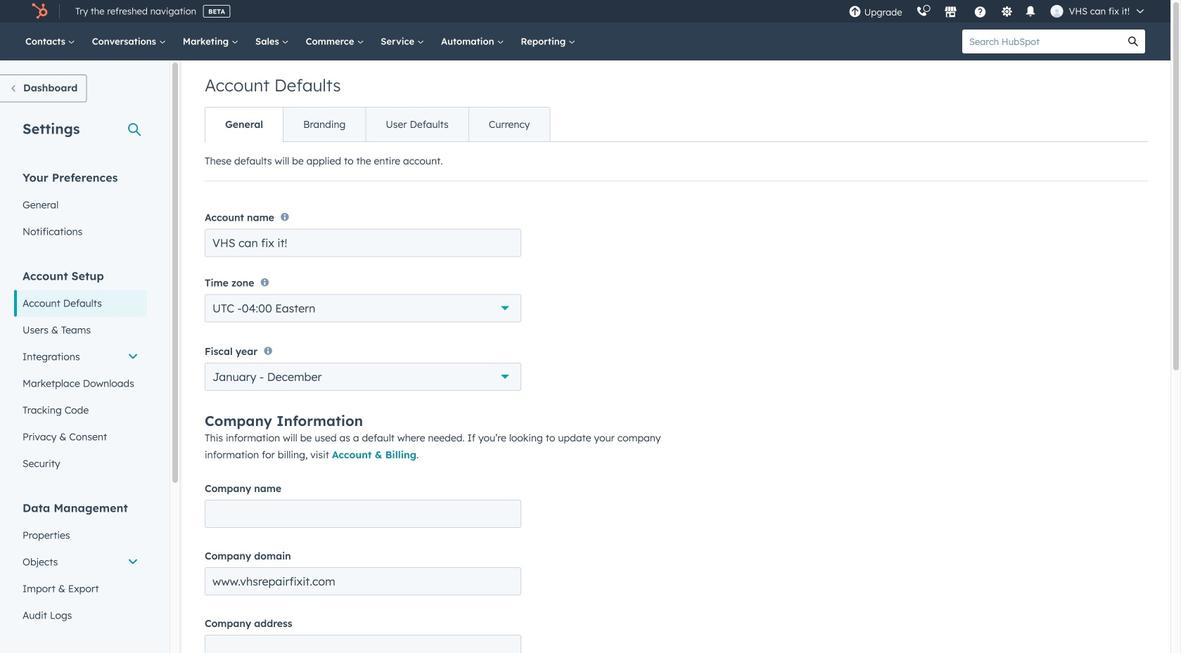 Task type: vqa. For each thing, say whether or not it's contained in the screenshot.
MENU
yes



Task type: describe. For each thing, give the bounding box(es) containing it.
account setup element
[[14, 269, 147, 478]]

data management element
[[14, 501, 147, 630]]



Task type: locate. For each thing, give the bounding box(es) containing it.
Search HubSpot search field
[[963, 30, 1122, 54]]

marketplaces image
[[945, 6, 958, 19]]

None text field
[[205, 636, 522, 654]]

None text field
[[205, 229, 522, 257], [205, 501, 522, 529], [205, 568, 522, 596], [205, 229, 522, 257], [205, 501, 522, 529], [205, 568, 522, 596]]

your preferences element
[[14, 170, 147, 245]]

menu
[[842, 0, 1154, 23]]

terry turtle image
[[1051, 5, 1064, 18]]

navigation
[[205, 107, 551, 142]]



